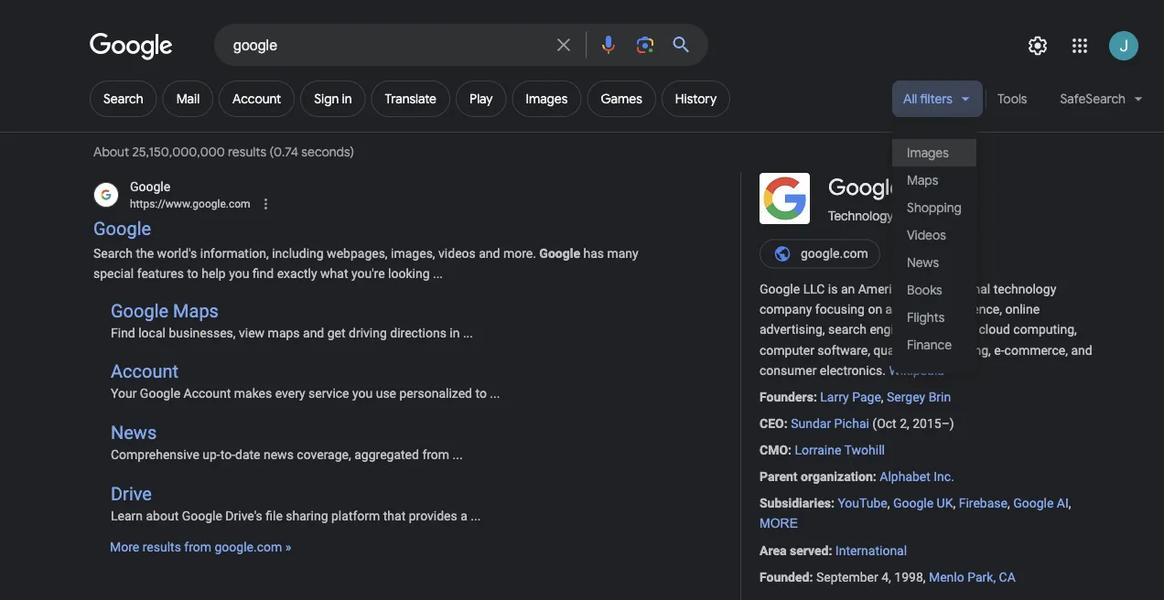 Task type: locate. For each thing, give the bounding box(es) containing it.
play link
[[456, 81, 507, 117]]

1 horizontal spatial images link
[[893, 139, 977, 167]]

find
[[111, 325, 135, 340]]

account up your
[[111, 361, 179, 383]]

(0.74
[[270, 144, 299, 161]]

None search field
[[0, 23, 709, 66]]

in inside google maps find local businesses, view maps and get driving directions in ...
[[450, 325, 460, 340]]

drive link
[[111, 484, 152, 505]]

0 vertical spatial in
[[342, 91, 352, 107]]

to inside has many special features to help you find exactly what you're looking ...
[[187, 267, 199, 282]]

firebase link
[[959, 496, 1008, 512]]

: left "sundar"
[[785, 416, 788, 432]]

google inside account your google account makes every service you use personalized to ...
[[140, 386, 180, 402]]

page
[[853, 390, 882, 405]]

images inside menu
[[908, 145, 950, 161]]

news up comprehensive
[[111, 422, 157, 444]]

0 vertical spatial to
[[187, 267, 199, 282]]

commerce,
[[1005, 343, 1069, 358]]

founders : larry page , sergey brin
[[760, 390, 952, 405]]

from right the aggregated
[[423, 448, 450, 463]]

1 vertical spatial news
[[111, 422, 157, 444]]

, left google ai 'link'
[[1008, 496, 1011, 512]]

google.com »
[[215, 541, 291, 556]]

search inside search link
[[103, 91, 143, 107]]

games link
[[587, 81, 657, 117]]

0 vertical spatial from
[[423, 448, 450, 463]]

1 vertical spatial images
[[908, 145, 950, 161]]

company up "advertising,"
[[760, 302, 813, 317]]

1 horizontal spatial account
[[184, 386, 231, 402]]

is
[[829, 282, 838, 297]]

menlo park, ca link
[[930, 570, 1016, 585]]

from inside "news comprehensive up-to-date news coverage, aggregated from ..."
[[423, 448, 450, 463]]

0 vertical spatial computing,
[[1014, 323, 1078, 338]]

1 horizontal spatial images
[[908, 145, 950, 161]]

0 horizontal spatial results
[[143, 541, 181, 556]]

menu
[[893, 125, 977, 374]]

0 vertical spatial company
[[898, 208, 951, 223]]

1 horizontal spatial company
[[898, 208, 951, 223]]

in
[[342, 91, 352, 107], [450, 325, 460, 340]]

0 horizontal spatial maps
[[173, 300, 219, 322]]

safesearch
[[1061, 91, 1126, 107]]

1 horizontal spatial you
[[353, 386, 373, 402]]

electronics.
[[820, 363, 886, 378]]

1 vertical spatial and
[[303, 325, 324, 340]]

news inside "news comprehensive up-to-date news coverage, aggregated from ..."
[[111, 422, 157, 444]]

flights link
[[893, 304, 977, 332]]

all filters button
[[893, 81, 984, 125]]

0 vertical spatial you
[[229, 267, 249, 282]]

1 vertical spatial you
[[353, 386, 373, 402]]

2,
[[900, 416, 910, 432]]

filters
[[921, 91, 953, 107]]

0 vertical spatial account link
[[219, 81, 295, 117]]

software,
[[818, 343, 871, 358]]

lorraine
[[795, 443, 842, 458]]

... up a
[[453, 448, 463, 463]]

on
[[869, 302, 883, 317]]

news for news
[[908, 255, 940, 271]]

1 vertical spatial maps
[[173, 300, 219, 322]]

world's
[[157, 246, 197, 262]]

0 vertical spatial and
[[479, 246, 500, 262]]

0 vertical spatial images
[[526, 91, 568, 107]]

results down about at the bottom left of page
[[143, 541, 181, 556]]

1 horizontal spatial news
[[908, 255, 940, 271]]

more
[[760, 517, 799, 531]]

flights
[[908, 310, 945, 326]]

add games element
[[601, 91, 643, 107]]

search up special
[[93, 246, 133, 262]]

... inside account your google account makes every service you use personalized to ...
[[490, 386, 500, 402]]

you're
[[352, 267, 385, 282]]

images
[[526, 91, 568, 107], [908, 145, 950, 161]]

books link
[[893, 277, 977, 304]]

add play element
[[470, 91, 493, 107]]

news
[[264, 448, 294, 463]]

subsidiaries
[[760, 496, 832, 512]]

: inside subsidiaries : youtube , google uk , firebase , google ai , more
[[832, 496, 835, 512]]

wikipedia link
[[890, 363, 945, 378]]

... right directions
[[463, 325, 473, 340]]

0 vertical spatial maps
[[908, 172, 939, 189]]

about
[[146, 509, 179, 524]]

maps link
[[893, 167, 977, 194]]

technology,
[[912, 323, 976, 338]]

account up (0.74
[[233, 91, 281, 107]]

served
[[790, 543, 829, 558]]

cmo
[[760, 443, 789, 458]]

shopping link
[[893, 194, 977, 222]]

0 vertical spatial results
[[228, 144, 267, 161]]

1 vertical spatial account
[[111, 361, 179, 383]]

account link
[[219, 81, 295, 117], [111, 361, 179, 383]]

international
[[836, 543, 908, 558]]

account left makes
[[184, 386, 231, 402]]

1 vertical spatial news link
[[111, 422, 157, 444]]

seconds)
[[302, 144, 354, 161]]

0 vertical spatial account
[[233, 91, 281, 107]]

ca
[[1000, 570, 1016, 585]]

... inside "news comprehensive up-to-date news coverage, aggregated from ..."
[[453, 448, 463, 463]]

0 horizontal spatial computing,
[[928, 343, 992, 358]]

0 horizontal spatial and
[[303, 325, 324, 340]]

and right commerce,
[[1072, 343, 1093, 358]]

results
[[228, 144, 267, 161], [143, 541, 181, 556]]

: left lorraine
[[789, 443, 792, 458]]

quantum
[[874, 343, 925, 358]]

0 vertical spatial news link
[[893, 249, 977, 277]]

platform
[[332, 509, 380, 524]]

0 horizontal spatial news
[[111, 422, 157, 444]]

american
[[859, 282, 913, 297]]

directions
[[390, 325, 447, 340]]

0 horizontal spatial images
[[526, 91, 568, 107]]

driving
[[349, 325, 387, 340]]

1 vertical spatial to
[[476, 386, 487, 402]]

news link up comprehensive
[[111, 422, 157, 444]]

use
[[376, 386, 397, 402]]

news link down videos
[[893, 249, 977, 277]]

news link
[[893, 249, 977, 277], [111, 422, 157, 444]]

google inside google https://www.google.com
[[130, 179, 171, 194]]

search down the google image
[[103, 91, 143, 107]]

0 vertical spatial news
[[908, 255, 940, 271]]

google up https://www.google.com
[[130, 179, 171, 194]]

every
[[275, 386, 306, 402]]

add history element
[[676, 91, 717, 107]]

0 vertical spatial search
[[103, 91, 143, 107]]

2 horizontal spatial and
[[1072, 343, 1093, 358]]

maps up shopping at top
[[908, 172, 939, 189]]

... inside google maps find local businesses, view maps and get driving directions in ...
[[463, 325, 473, 340]]

: left the larry
[[814, 390, 818, 405]]

get
[[328, 325, 346, 340]]

0 horizontal spatial you
[[229, 267, 249, 282]]

google https://www.google.com
[[130, 179, 251, 211]]

to right personalized
[[476, 386, 487, 402]]

search
[[829, 323, 867, 338]]

: down twohill
[[874, 470, 877, 485]]

search the world's information, including webpages, images, videos and more. google
[[93, 246, 581, 262]]

news up books
[[908, 255, 940, 271]]

, left sergey
[[882, 390, 884, 405]]

google uk link
[[894, 496, 954, 512]]

computing, up commerce,
[[1014, 323, 1078, 338]]

account inside "link"
[[233, 91, 281, 107]]

videos
[[908, 227, 947, 244]]

to left help
[[187, 267, 199, 282]]

0 horizontal spatial news link
[[111, 422, 157, 444]]

google up more results from google.com »
[[182, 509, 222, 524]]

mail
[[176, 91, 200, 107]]

from
[[423, 448, 450, 463], [184, 541, 212, 556]]

you inside has many special features to help you find exactly what you're looking ...
[[229, 267, 249, 282]]

... right a
[[471, 509, 481, 524]]

images link
[[512, 81, 582, 117], [893, 139, 977, 167]]

add translate element
[[385, 91, 437, 107]]

account link up (0.74
[[219, 81, 295, 117]]

google llc is an american multinational technology company focusing on artificial intelligence, online advertising, search engine technology, cloud computing, computer software, quantum computing, e-commerce, and consumer electronics.
[[760, 282, 1093, 378]]

games
[[601, 91, 643, 107]]

finance link
[[893, 332, 977, 359]]

you down information,
[[229, 267, 249, 282]]

0 horizontal spatial account link
[[111, 361, 179, 383]]

technology
[[829, 208, 894, 223]]

businesses,
[[169, 325, 236, 340]]

... right personalized
[[490, 386, 500, 402]]

1 horizontal spatial in
[[450, 325, 460, 340]]

search
[[103, 91, 143, 107], [93, 246, 133, 262]]

1 vertical spatial company
[[760, 302, 813, 317]]

2 horizontal spatial account
[[233, 91, 281, 107]]

in right sign
[[342, 91, 352, 107]]

0 horizontal spatial account
[[111, 361, 179, 383]]

and left more.
[[479, 246, 500, 262]]

1 horizontal spatial computing,
[[1014, 323, 1078, 338]]

maps up businesses,
[[173, 300, 219, 322]]

google down alphabet inc. link
[[894, 496, 934, 512]]

google heading
[[829, 174, 903, 202]]

0 horizontal spatial to
[[187, 267, 199, 282]]

1 horizontal spatial to
[[476, 386, 487, 402]]

images link down all filters popup button
[[893, 139, 977, 167]]

1 horizontal spatial news link
[[893, 249, 977, 277]]

from left google.com »
[[184, 541, 212, 556]]

0 horizontal spatial company
[[760, 302, 813, 317]]

company up videos
[[898, 208, 951, 223]]

has many special features to help you find exactly what you're looking ...
[[93, 246, 639, 282]]

: for sundar
[[785, 416, 788, 432]]

menu containing images
[[893, 125, 977, 374]]

google right your
[[140, 386, 180, 402]]

google inside google maps find local businesses, view maps and get driving directions in ...
[[111, 300, 169, 322]]

ceo
[[760, 416, 785, 432]]

2 vertical spatial and
[[1072, 343, 1093, 358]]

images right play link
[[526, 91, 568, 107]]

account link up your
[[111, 361, 179, 383]]

area served : international
[[760, 543, 908, 558]]

books
[[908, 282, 943, 299]]

google
[[829, 174, 903, 202], [130, 179, 171, 194], [93, 218, 151, 240], [540, 246, 581, 262], [760, 282, 801, 297], [111, 300, 169, 322], [140, 386, 180, 402], [894, 496, 934, 512], [1014, 496, 1054, 512], [182, 509, 222, 524]]

https://www.google.com text field
[[130, 196, 251, 212]]

maps
[[908, 172, 939, 189], [173, 300, 219, 322]]

google left llc
[[760, 282, 801, 297]]

1 horizontal spatial and
[[479, 246, 500, 262]]

and left "get"
[[303, 325, 324, 340]]

0 horizontal spatial images link
[[512, 81, 582, 117]]

1 horizontal spatial from
[[423, 448, 450, 463]]

images up the maps "link"
[[908, 145, 950, 161]]

google left ai
[[1014, 496, 1054, 512]]

1 vertical spatial search
[[93, 246, 133, 262]]

add account element
[[233, 91, 281, 107]]

1 vertical spatial in
[[450, 325, 460, 340]]

computing, down technology,
[[928, 343, 992, 358]]

images link right play link
[[512, 81, 582, 117]]

0 horizontal spatial from
[[184, 541, 212, 556]]

subsidiaries : youtube , google uk , firebase , google ai , more
[[760, 496, 1072, 531]]

1 horizontal spatial maps
[[908, 172, 939, 189]]

search link
[[90, 81, 157, 117]]

results left (0.74
[[228, 144, 267, 161]]

in right directions
[[450, 325, 460, 340]]

you left use
[[353, 386, 373, 402]]

news for news comprehensive up-to-date news coverage, aggregated from ...
[[111, 422, 157, 444]]

: down served
[[810, 570, 814, 585]]

search for search the world's information, including webpages, images, videos and more. google
[[93, 246, 133, 262]]

finance
[[908, 337, 952, 354]]

google up local
[[111, 300, 169, 322]]

1 vertical spatial results
[[143, 541, 181, 556]]

: down organization
[[832, 496, 835, 512]]

1 vertical spatial from
[[184, 541, 212, 556]]



Task type: vqa. For each thing, say whether or not it's contained in the screenshot.
Tel in Map region
no



Task type: describe. For each thing, give the bounding box(es) containing it.
translate link
[[371, 81, 451, 117]]

google up the "technology"
[[829, 174, 903, 202]]

1998,
[[895, 570, 926, 585]]

4,
[[882, 570, 892, 585]]

1 vertical spatial computing,
[[928, 343, 992, 358]]

intelligence,
[[935, 302, 1003, 317]]

sign in
[[314, 91, 352, 107]]

maps inside google maps find local businesses, view maps and get driving directions in ...
[[173, 300, 219, 322]]

google inside drive learn about google drive's file sharing platform that provides a ...
[[182, 509, 222, 524]]

international link
[[836, 543, 908, 558]]

sharing
[[286, 509, 328, 524]]

your
[[111, 386, 137, 402]]

google inside google llc is an american multinational technology company focusing on artificial intelligence, online advertising, search engine technology, cloud computing, computer software, quantum computing, e-commerce, and consumer electronics.
[[760, 282, 801, 297]]

park,
[[968, 570, 997, 585]]

the
[[136, 246, 154, 262]]

1 horizontal spatial account link
[[219, 81, 295, 117]]

aggregated
[[355, 448, 419, 463]]

find
[[253, 267, 274, 282]]

history
[[676, 91, 717, 107]]

what
[[321, 267, 348, 282]]

play
[[470, 91, 493, 107]]

account for account
[[233, 91, 281, 107]]

founded
[[760, 570, 810, 585]]

1 vertical spatial account link
[[111, 361, 179, 383]]

google image
[[90, 33, 174, 60]]

focusing
[[816, 302, 865, 317]]

shopping
[[908, 200, 962, 216]]

: for september
[[810, 570, 814, 585]]

wikipedia
[[890, 363, 945, 378]]

an
[[842, 282, 856, 297]]

uk
[[937, 496, 954, 512]]

... inside drive learn about google drive's file sharing platform that provides a ...
[[471, 509, 481, 524]]

, right 'firebase'
[[1069, 496, 1072, 512]]

google maps link
[[111, 300, 219, 322]]

advertising,
[[760, 323, 826, 338]]

you inside account your google account makes every service you use personalized to ...
[[353, 386, 373, 402]]

local
[[138, 325, 166, 340]]

that
[[384, 509, 406, 524]]

and inside google llc is an american multinational technology company focusing on artificial intelligence, online advertising, search engine technology, cloud computing, computer software, quantum computing, e-commerce, and consumer electronics.
[[1072, 343, 1093, 358]]

2015–)
[[913, 416, 955, 432]]

mail link
[[163, 81, 213, 117]]

tools
[[998, 91, 1028, 107]]

1 vertical spatial images link
[[893, 139, 977, 167]]

, down inc.
[[954, 496, 956, 512]]

search by voice image
[[598, 34, 620, 56]]

, down alphabet
[[888, 496, 891, 512]]

e-
[[995, 343, 1005, 358]]

25,150,000,000
[[132, 144, 225, 161]]

youtube
[[838, 496, 888, 512]]

google left the has
[[540, 246, 581, 262]]

sundar
[[791, 416, 832, 432]]

images,
[[391, 246, 436, 262]]

0 vertical spatial images link
[[512, 81, 582, 117]]

add search element
[[103, 91, 143, 107]]

sergey
[[887, 390, 926, 405]]

consumer
[[760, 363, 817, 378]]

computer
[[760, 343, 815, 358]]

sign in link
[[301, 81, 366, 117]]

many
[[608, 246, 639, 262]]

more
[[110, 541, 139, 556]]

add sign in element
[[314, 91, 352, 107]]

technology company
[[829, 208, 951, 223]]

maps
[[268, 325, 300, 340]]

to inside account your google account makes every service you use personalized to ...
[[476, 386, 487, 402]]

lorraine twohill link
[[795, 443, 886, 458]]

makes
[[234, 386, 272, 402]]

Search search field
[[234, 35, 542, 58]]

search by image image
[[635, 34, 657, 56]]

webpages,
[[327, 246, 388, 262]]

provides
[[409, 509, 458, 524]]

and inside google maps find local businesses, view maps and get driving directions in ...
[[303, 325, 324, 340]]

up-
[[203, 448, 220, 463]]

: for lorraine
[[789, 443, 792, 458]]

help
[[202, 267, 226, 282]]

including
[[272, 246, 324, 262]]

alphabet inc. link
[[880, 470, 955, 485]]

maps inside "link"
[[908, 172, 939, 189]]

more link
[[760, 514, 799, 535]]

technology
[[994, 282, 1057, 297]]

features
[[137, 267, 184, 282]]

add mail element
[[176, 91, 200, 107]]

looking ...
[[388, 267, 443, 282]]

tools button
[[990, 81, 1036, 117]]

twohill
[[845, 443, 886, 458]]

: for larry
[[814, 390, 818, 405]]

larry
[[821, 390, 850, 405]]

: up september
[[829, 543, 833, 558]]

account your google account makes every service you use personalized to ...
[[111, 361, 500, 402]]

online
[[1006, 302, 1041, 317]]

exactly
[[277, 267, 317, 282]]

a
[[461, 509, 468, 524]]

account for account your google account makes every service you use personalized to ...
[[111, 361, 179, 383]]

brin
[[929, 390, 952, 405]]

1 horizontal spatial results
[[228, 144, 267, 161]]

videos
[[439, 246, 476, 262]]

google maps find local businesses, view maps and get driving directions in ...
[[111, 300, 473, 340]]

about 25,150,000,000 results (0.74 seconds)
[[93, 144, 357, 161]]

personalized
[[400, 386, 473, 402]]

drive
[[111, 484, 152, 505]]

menlo
[[930, 570, 965, 585]]

cmo : lorraine twohill
[[760, 443, 886, 458]]

2 vertical spatial account
[[184, 386, 231, 402]]

drive learn about google drive's file sharing platform that provides a ...
[[111, 484, 481, 524]]

history link
[[662, 81, 731, 117]]

engine
[[870, 323, 908, 338]]

safesearch button
[[1050, 81, 1155, 125]]

google up the
[[93, 218, 151, 240]]

0 horizontal spatial in
[[342, 91, 352, 107]]

youtube link
[[838, 496, 888, 512]]

: for youtube
[[832, 496, 835, 512]]

company inside google llc is an american multinational technology company focusing on artificial intelligence, online advertising, search engine technology, cloud computing, computer software, quantum computing, e-commerce, and consumer electronics.
[[760, 302, 813, 317]]

google.com link
[[760, 239, 881, 269]]

date
[[235, 448, 261, 463]]

videos link
[[893, 222, 977, 249]]

news comprehensive up-to-date news coverage, aggregated from ...
[[111, 422, 463, 463]]

search for search
[[103, 91, 143, 107]]



